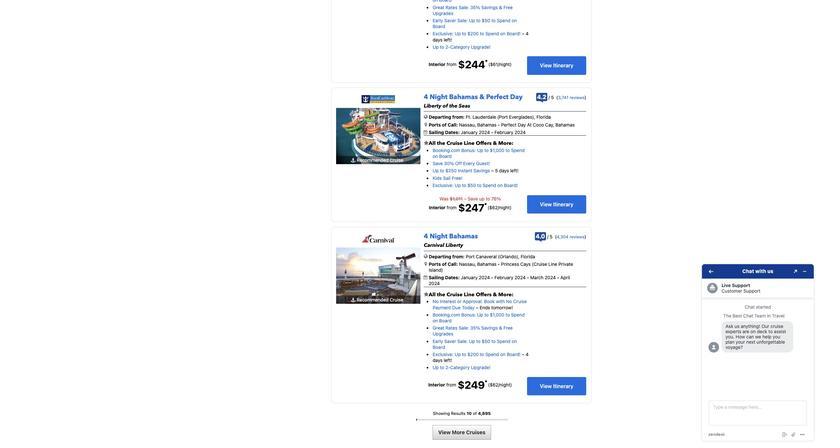 Task type: vqa. For each thing, say whether or not it's contained in the screenshot.
"Carnival Venezia" image
no



Task type: locate. For each thing, give the bounding box(es) containing it.
1 vertical spatial early saver sale: up to $50 to spend on board link
[[433, 339, 517, 350]]

save left up
[[468, 196, 478, 202]]

dates:
[[445, 130, 460, 135], [445, 275, 460, 280]]

booking.com down payment
[[433, 312, 460, 318]]

0 vertical spatial exclusive: up to $200 to spend on board!
[[433, 31, 521, 36]]

category up interior from $249
[[451, 365, 470, 370]]

asterisk image
[[485, 59, 488, 62], [485, 203, 487, 205]]

2 more: from the top
[[499, 291, 514, 298]]

0 vertical spatial liberty
[[424, 102, 442, 109]]

1 great rates sale: 35% savings & free upgrades link from the top
[[433, 4, 513, 16]]

0 vertical spatial 35%
[[471, 4, 480, 10]]

days
[[433, 37, 443, 42], [499, 168, 509, 174], [433, 358, 443, 363]]

bonus: up "every"
[[462, 148, 476, 153]]

0 vertical spatial night)
[[500, 61, 512, 67]]

line left private at the right bottom
[[549, 261, 558, 267]]

2 sailing from the top
[[429, 275, 444, 280]]

booking.com bonus: up to $1,000 to spend on board save 30% off every guest! up to $250 instant savings – 5 days left! kids sail free! exclusive: up to $50 to spend on board!
[[433, 148, 525, 188]]

($62 for $247
[[488, 205, 498, 210]]

$1,000 for savings
[[490, 312, 505, 318]]

up to 2-category upgrade!
[[433, 44, 491, 50], [433, 365, 491, 370]]

2 vertical spatial line
[[464, 291, 475, 298]]

nassau,
[[459, 122, 476, 127], [459, 261, 476, 267]]

2 great from the top
[[433, 325, 445, 331]]

sailing for 4 night bahamas & perfect day
[[429, 130, 444, 135]]

ports of call:
[[429, 122, 458, 127], [429, 261, 458, 267]]

5 inside booking.com bonus: up to $1,000 to spend on board save 30% off every guest! up to $250 instant savings – 5 days left! kids sail free! exclusive: up to $50 to spend on board!
[[495, 168, 498, 174]]

1 2- from the top
[[446, 44, 451, 50]]

) for 4 night bahamas & perfect day
[[585, 94, 587, 100]]

2 $1,000 from the top
[[490, 312, 505, 318]]

1 vertical spatial upgrades
[[433, 331, 454, 337]]

from for $247
[[447, 205, 457, 210]]

4.0 / 5 ( 4,304 reviews )
[[536, 233, 587, 240]]

2 february from the top
[[495, 275, 514, 280]]

booking.com bonus: up to $1,000 to spend on board link up guest!
[[433, 148, 525, 159]]

1 up to 2-category upgrade! from the top
[[433, 44, 491, 50]]

april 2024
[[429, 275, 570, 286]]

sailing dates: down island)
[[429, 275, 461, 280]]

$249
[[458, 379, 485, 391]]

0 vertical spatial great
[[433, 4, 445, 10]]

liberty up globe image
[[424, 102, 442, 109]]

( inside 4.0 / 5 ( 4,304 reviews )
[[555, 234, 557, 239]]

departing right globe image
[[429, 114, 452, 120]]

3 itinerary from the top
[[553, 383, 574, 389]]

• down (port
[[498, 122, 500, 127]]

) inside 4.2 / 5 ( 3,741 reviews )
[[585, 94, 587, 100]]

0 vertical spatial ports of call:
[[429, 122, 458, 127]]

1 vertical spatial view itinerary
[[540, 201, 574, 207]]

• down departing from: ft. lauderdale (port everglades), florida
[[491, 130, 494, 135]]

from: for carnival
[[453, 254, 465, 259]]

calendar image down globe icon
[[424, 276, 428, 280]]

1 nassau, from the top
[[459, 122, 476, 127]]

1 saver from the top
[[445, 18, 456, 23]]

1 great from the top
[[433, 4, 445, 10]]

left!
[[444, 37, 452, 42], [511, 168, 519, 174], [444, 358, 452, 363]]

map marker image down globe image
[[425, 122, 427, 127]]

2 35% from the top
[[471, 325, 480, 331]]

call: down 4 night bahamas & perfect day liberty of the seas
[[448, 122, 458, 127]]

0 vertical spatial category
[[451, 44, 470, 50]]

1 star image from the top
[[424, 140, 429, 146]]

2- up interior from $249
[[446, 365, 451, 370]]

$1,000 inside booking.com bonus: up to $1,000 to spend on board save 30% off every guest! up to $250 instant savings – 5 days left! kids sail free! exclusive: up to $50 to spend on board!
[[490, 148, 505, 153]]

2 rates from the top
[[446, 325, 458, 331]]

2 category from the top
[[451, 365, 470, 370]]

interior from $244
[[429, 58, 485, 71]]

liberty inside 4 night bahamas & perfect day liberty of the seas
[[424, 102, 442, 109]]

4,895
[[478, 411, 491, 416]]

view more cruises link
[[433, 425, 491, 440]]

2 offers from the top
[[476, 291, 492, 298]]

$200
[[468, 31, 479, 36], [468, 352, 479, 357]]

exclusive: up to $200 to spend on board!
[[433, 31, 521, 36], [433, 352, 521, 357]]

saver
[[445, 18, 456, 23], [445, 339, 456, 344]]

($62 down 76% on the top of page
[[488, 205, 498, 210]]

night) down 76% on the top of page
[[499, 205, 512, 210]]

2 from: from the top
[[453, 254, 465, 259]]

free
[[504, 4, 513, 10], [504, 325, 513, 331]]

1 $200 from the top
[[468, 31, 479, 36]]

0 vertical spatial save
[[433, 161, 443, 166]]

1 horizontal spatial florida
[[537, 114, 551, 120]]

line up "every"
[[464, 140, 475, 147]]

1 sailing from the top
[[429, 130, 444, 135]]

2 vertical spatial board!
[[507, 352, 521, 357]]

0 vertical spatial from
[[447, 61, 457, 67]]

1 january from the top
[[461, 130, 478, 135]]

1 early from the top
[[433, 18, 443, 23]]

instant
[[458, 168, 473, 174]]

upgrades
[[433, 10, 454, 16], [433, 331, 454, 337]]

interior for $244
[[429, 61, 446, 67]]

no right with
[[506, 299, 512, 304]]

1 booking.com from the top
[[433, 148, 460, 153]]

)
[[585, 94, 587, 100], [585, 234, 587, 239]]

january
[[461, 130, 478, 135], [461, 275, 478, 280]]

1 upgrades from the top
[[433, 10, 454, 16]]

2 exclusive: from the top
[[433, 182, 454, 188]]

2 – 4 days left! from the top
[[433, 352, 529, 363]]

asterisk image
[[485, 380, 488, 383]]

liberty right carnival
[[446, 242, 463, 249]]

1 vertical spatial exclusive: up to $200 to spend on board!
[[433, 352, 521, 357]]

1 vertical spatial days
[[499, 168, 509, 174]]

all the cruise line offers & more: up approval:
[[429, 291, 514, 298]]

1 upgrade! from the top
[[471, 44, 491, 50]]

the for 4 night bahamas
[[437, 291, 446, 298]]

$200 down booking.com bonus: up to $1,000 to spend on board great rates sale: 35% savings & free upgrades early saver sale: up to $50 to spend on board
[[468, 352, 479, 357]]

0 vertical spatial anchor image
[[351, 158, 356, 163]]

1 dates: from the top
[[445, 130, 460, 135]]

days up the interior from $244
[[433, 37, 443, 42]]

1 free from the top
[[504, 4, 513, 10]]

all the cruise line offers & more: for perfect
[[429, 140, 514, 147]]

map marker image
[[425, 122, 427, 127], [425, 262, 427, 266]]

every
[[463, 161, 475, 166]]

2 recommended cruise from the top
[[357, 297, 404, 303]]

upgrade! up $244
[[471, 44, 491, 50]]

0 vertical spatial up to 2-category upgrade!
[[433, 44, 491, 50]]

($62 / night) right asterisk icon
[[488, 382, 512, 388]]

save 30% off every guest! link
[[433, 161, 490, 166]]

1 vertical spatial booking.com bonus: up to $1,000 to spend on board link
[[433, 312, 525, 324]]

1 – 4 days left! from the top
[[433, 31, 529, 42]]

&
[[499, 4, 503, 10], [480, 92, 485, 101], [493, 140, 497, 147], [493, 291, 497, 298], [499, 325, 503, 331]]

1 vertical spatial board!
[[504, 182, 518, 188]]

days up 76% on the top of page
[[499, 168, 509, 174]]

1 vertical spatial $1,000
[[490, 312, 505, 318]]

2 nassau, from the top
[[459, 261, 476, 267]]

0 vertical spatial calendar image
[[424, 130, 428, 134]]

1 ) from the top
[[585, 94, 587, 100]]

0 vertical spatial from:
[[453, 114, 465, 120]]

recommended cruise for 4 night bahamas & perfect day
[[357, 157, 404, 163]]

exclusive: up to $200 to spend on board! down booking.com bonus: up to $1,000 to spend on board great rates sale: 35% savings & free upgrades early saver sale: up to $50 to spend on board
[[433, 352, 521, 357]]

1 february from the top
[[495, 130, 514, 135]]

1 vertical spatial (
[[555, 234, 557, 239]]

exclusive: up to $200 to spend on board! down great rates sale: 35% savings & free upgrades early saver sale: up to $50 to spend on board
[[433, 31, 521, 36]]

save left 30%
[[433, 161, 443, 166]]

1 vertical spatial calendar image
[[424, 276, 428, 280]]

globe image
[[424, 254, 428, 259]]

nassau, bahamas •
[[459, 261, 500, 267]]

& inside booking.com bonus: up to $1,000 to spend on board great rates sale: 35% savings & free upgrades early saver sale: up to $50 to spend on board
[[499, 325, 503, 331]]

reviews for 4 night bahamas
[[570, 234, 585, 239]]

reviews right 3,741
[[570, 95, 585, 100]]

sale:
[[459, 4, 469, 10], [458, 18, 468, 23], [459, 325, 469, 331], [458, 339, 468, 344]]

dates: down seas
[[445, 130, 460, 135]]

2 anchor image from the top
[[351, 298, 356, 302]]

on inside great rates sale: 35% savings & free upgrades early saver sale: up to $50 to spend on board
[[512, 18, 517, 23]]

view itinerary link
[[527, 56, 587, 75], [527, 195, 587, 214], [527, 377, 587, 396]]

0 vertical spatial view itinerary
[[540, 62, 574, 68]]

exclusive: up to $200 to spend on board! link down great rates sale: 35% savings & free upgrades early saver sale: up to $50 to spend on board
[[433, 31, 521, 36]]

0 vertical spatial exclusive:
[[433, 31, 454, 36]]

0 vertical spatial offers
[[476, 140, 492, 147]]

february
[[495, 130, 514, 135], [495, 275, 514, 280]]

on
[[512, 18, 517, 23], [501, 31, 506, 36], [433, 153, 438, 159], [498, 182, 503, 188], [433, 318, 438, 324], [512, 339, 517, 344], [501, 352, 506, 357]]

0 vertical spatial the
[[450, 102, 458, 109]]

2-
[[446, 44, 451, 50], [446, 365, 451, 370]]

0 vertical spatial dates:
[[445, 130, 460, 135]]

the up 30%
[[437, 140, 446, 147]]

1 recommended from the top
[[357, 157, 389, 163]]

2 all the cruise line offers & more: from the top
[[429, 291, 514, 298]]

call: down 4 night bahamas carnival liberty
[[448, 261, 458, 267]]

left! inside booking.com bonus: up to $1,000 to spend on board save 30% off every guest! up to $250 instant savings – 5 days left! kids sail free! exclusive: up to $50 to spend on board!
[[511, 168, 519, 174]]

exclusive:
[[433, 31, 454, 36], [433, 182, 454, 188], [433, 352, 454, 357]]

0 vertical spatial ports
[[429, 122, 441, 127]]

1 vertical spatial star image
[[424, 292, 429, 297]]

bonus: for every
[[462, 148, 476, 153]]

0 horizontal spatial florida
[[521, 254, 535, 259]]

1 view itinerary from the top
[[540, 62, 574, 68]]

2 vertical spatial $50
[[482, 339, 491, 344]]

save
[[433, 161, 443, 166], [468, 196, 478, 202]]

2 all from the top
[[429, 291, 436, 298]]

1 map marker image from the top
[[425, 122, 427, 127]]

2 vertical spatial view itinerary link
[[527, 377, 587, 396]]

–
[[522, 31, 525, 36], [492, 168, 494, 174], [464, 196, 467, 202], [476, 305, 479, 310], [522, 352, 525, 357]]

– 4 days left! down great rates sale: 35% savings & free upgrades early saver sale: up to $50 to spend on board
[[433, 31, 529, 42]]

2 early from the top
[[433, 339, 443, 344]]

& inside 4 night bahamas & perfect day liberty of the seas
[[480, 92, 485, 101]]

0 vertical spatial booking.com bonus: up to $1,000 to spend on board link
[[433, 148, 525, 159]]

0 vertical spatial nassau,
[[459, 122, 476, 127]]

0 vertical spatial exclusive: up to $200 to spend on board! link
[[433, 31, 521, 36]]

1 vertical spatial call:
[[448, 261, 458, 267]]

/ right $244
[[498, 61, 500, 67]]

night)
[[500, 61, 512, 67], [499, 205, 512, 210], [500, 382, 512, 388]]

florida up coco
[[537, 114, 551, 120]]

•
[[498, 122, 500, 127], [491, 130, 494, 135], [498, 261, 500, 267], [491, 275, 494, 280], [527, 275, 529, 280], [557, 275, 560, 280]]

great inside great rates sale: 35% savings & free upgrades early saver sale: up to $50 to spend on board
[[433, 4, 445, 10]]

( inside 4.2 / 5 ( 3,741 reviews )
[[557, 94, 558, 100]]

1 departing from the top
[[429, 114, 452, 120]]

rates
[[446, 4, 458, 10], [446, 325, 458, 331]]

from: left the port
[[453, 254, 465, 259]]

$1,000 down – ends tomorrow!
[[490, 312, 505, 318]]

/ for $247
[[498, 205, 499, 210]]

2 vertical spatial exclusive:
[[433, 352, 454, 357]]

0 vertical spatial day
[[511, 92, 523, 101]]

days inside booking.com bonus: up to $1,000 to spend on board save 30% off every guest! up to $250 instant savings – 5 days left! kids sail free! exclusive: up to $50 to spend on board!
[[499, 168, 509, 174]]

booking.com inside booking.com bonus: up to $1,000 to spend on board great rates sale: 35% savings & free upgrades early saver sale: up to $50 to spend on board
[[433, 312, 460, 318]]

1 calendar image from the top
[[424, 130, 428, 134]]

more
[[452, 430, 465, 436]]

bahamas up the port
[[449, 232, 478, 241]]

itinerary
[[553, 62, 574, 68], [553, 201, 574, 207], [553, 383, 574, 389]]

0 vertical spatial reviews
[[570, 95, 585, 100]]

0 vertical spatial sailing dates:
[[429, 130, 461, 135]]

night inside 4 night bahamas carnival liberty
[[430, 232, 448, 241]]

( right 4.0 at the bottom of page
[[555, 234, 557, 239]]

florida
[[537, 114, 551, 120], [521, 254, 535, 259]]

1 recommended cruise from the top
[[357, 157, 404, 163]]

asterisk image for $244
[[485, 59, 488, 62]]

february down the princess cays (cruise line private island)
[[495, 275, 514, 280]]

5 for 4 night bahamas
[[550, 234, 553, 239]]

view itinerary link for $244
[[527, 56, 587, 75]]

2 night from the top
[[430, 232, 448, 241]]

2 itinerary from the top
[[553, 201, 574, 207]]

january down the ft.
[[461, 130, 478, 135]]

perfect up (port
[[487, 92, 509, 101]]

1 from: from the top
[[453, 114, 465, 120]]

35%
[[471, 4, 480, 10], [471, 325, 480, 331]]

1 all the cruise line offers & more: from the top
[[429, 140, 514, 147]]

1 vertical spatial bonus:
[[462, 312, 476, 318]]

up to 2-category upgrade! up the interior from $244
[[433, 44, 491, 50]]

florida up cays
[[521, 254, 535, 259]]

) right the 4,304
[[585, 234, 587, 239]]

1 $1,000 from the top
[[490, 148, 505, 153]]

booking.com bonus: up to $1,000 to spend on board link down ends
[[433, 312, 525, 324]]

up to 2-category upgrade! link
[[433, 44, 491, 50], [433, 365, 491, 370]]

2 2- from the top
[[446, 365, 451, 370]]

sailing dates: up 30%
[[429, 130, 461, 135]]

exclusive: up to $200 to spend on board! link down booking.com bonus: up to $1,000 to spend on board great rates sale: 35% savings & free upgrades early saver sale: up to $50 to spend on board
[[433, 352, 521, 357]]

1 more: from the top
[[499, 140, 514, 147]]

• for nassau, bahamas • perfect day at coco cay, bahamas
[[498, 122, 500, 127]]

january down the nassau, bahamas •
[[461, 275, 478, 280]]

1 35% from the top
[[471, 4, 480, 10]]

more: for liberty
[[499, 291, 514, 298]]

/ right 4.0 at the bottom of page
[[548, 234, 549, 239]]

bahamas down canaveral at right bottom
[[478, 261, 497, 267]]

2 ports of call: from the top
[[429, 261, 458, 267]]

$1,000 inside booking.com bonus: up to $1,000 to spend on board great rates sale: 35% savings & free upgrades early saver sale: up to $50 to spend on board
[[490, 312, 505, 318]]

0 vertical spatial all
[[429, 140, 436, 147]]

interior inside interior from $249
[[429, 382, 445, 388]]

1 vertical spatial nassau,
[[459, 261, 476, 267]]

star image for 4 night bahamas & perfect day
[[424, 140, 429, 146]]

1 early saver sale: up to $50 to spend on board link from the top
[[433, 18, 517, 29]]

offers for perfect
[[476, 140, 492, 147]]

interior inside interior from $247
[[429, 205, 446, 210]]

0 vertical spatial line
[[464, 140, 475, 147]]

0 vertical spatial view itinerary link
[[527, 56, 587, 75]]

($62 / night) for $249
[[488, 382, 512, 388]]

$50 inside booking.com bonus: up to $1,000 to spend on board great rates sale: 35% savings & free upgrades early saver sale: up to $50 to spend on board
[[482, 339, 491, 344]]

from left $244
[[447, 61, 457, 67]]

2 dates: from the top
[[445, 275, 460, 280]]

1 vertical spatial more:
[[499, 291, 514, 298]]

night) right the ($61
[[500, 61, 512, 67]]

2 up to 2-category upgrade! from the top
[[433, 365, 491, 370]]

1 vertical spatial february
[[495, 275, 514, 280]]

/ for $249
[[499, 382, 500, 388]]

5 up exclusive: up to $50 to spend on board! link
[[495, 168, 498, 174]]

showing
[[433, 411, 450, 416]]

0 vertical spatial all the cruise line offers & more:
[[429, 140, 514, 147]]

2 vertical spatial left!
[[444, 358, 452, 363]]

from inside the interior from $244
[[447, 61, 457, 67]]

2 ) from the top
[[585, 234, 587, 239]]

reviews inside 4.2 / 5 ( 3,741 reviews )
[[570, 95, 585, 100]]

1 vertical spatial interior
[[429, 205, 446, 210]]

$1,000 down 'january 2024 • february 2024'
[[490, 148, 505, 153]]

up to 2-category upgrade! link up the interior from $244
[[433, 44, 491, 50]]

reviews
[[570, 95, 585, 100], [570, 234, 585, 239]]

nassau, down the ft.
[[459, 122, 476, 127]]

liberty of the seas image
[[337, 108, 421, 164]]

1 vertical spatial perfect
[[501, 122, 517, 127]]

up inside great rates sale: 35% savings & free upgrades early saver sale: up to $50 to spend on board
[[469, 18, 475, 23]]

from inside interior from $249
[[447, 382, 456, 388]]

1 vertical spatial map marker image
[[425, 262, 427, 266]]

1 reviews from the top
[[570, 95, 585, 100]]

1 vertical spatial free
[[504, 325, 513, 331]]

0 vertical spatial january
[[461, 130, 478, 135]]

1 vertical spatial itinerary
[[553, 201, 574, 207]]

dates: up the interest
[[445, 275, 460, 280]]

0 vertical spatial departing
[[429, 114, 452, 120]]

2 booking.com from the top
[[433, 312, 460, 318]]

line for 4 night bahamas
[[464, 291, 475, 298]]

($62 for $249
[[488, 382, 499, 388]]

1 vertical spatial anchor image
[[351, 298, 356, 302]]

ports of call: for 4 night bahamas & perfect day
[[429, 122, 458, 127]]

35% inside great rates sale: 35% savings & free upgrades early saver sale: up to $50 to spend on board
[[471, 4, 480, 10]]

) right 3,741
[[585, 94, 587, 100]]

/ inside 4.0 / 5 ( 4,304 reviews )
[[548, 234, 549, 239]]

0 horizontal spatial liberty
[[424, 102, 442, 109]]

january for january 2024 • february 2024
[[461, 130, 478, 135]]

princess
[[501, 261, 519, 267]]

1 vertical spatial left!
[[511, 168, 519, 174]]

great inside booking.com bonus: up to $1,000 to spend on board great rates sale: 35% savings & free upgrades early saver sale: up to $50 to spend on board
[[433, 325, 445, 331]]

upgrade!
[[471, 44, 491, 50], [471, 365, 491, 370]]

booking.com
[[433, 148, 460, 153], [433, 312, 460, 318]]

2 sailing dates: from the top
[[429, 275, 461, 280]]

(cruise
[[532, 261, 548, 267]]

0 vertical spatial $1,000
[[490, 148, 505, 153]]

2 no from the left
[[506, 299, 512, 304]]

1 vertical spatial recommended cruise
[[357, 297, 404, 303]]

dates: for carnival
[[445, 275, 460, 280]]

2024 inside the april 2024
[[429, 281, 440, 286]]

0 vertical spatial savings
[[482, 4, 498, 10]]

night for 4 night bahamas & perfect day
[[430, 92, 448, 101]]

1 vertical spatial early
[[433, 339, 443, 344]]

2 early saver sale: up to $50 to spend on board link from the top
[[433, 339, 517, 350]]

all
[[429, 140, 436, 147], [429, 291, 436, 298]]

bonus: for 35%
[[462, 312, 476, 318]]

1 vertical spatial save
[[468, 196, 478, 202]]

– 4 days left! up asterisk icon
[[433, 352, 529, 363]]

1 vertical spatial night)
[[499, 205, 512, 210]]

anchor image for 4 night bahamas
[[351, 298, 356, 302]]

map marker image for 4 night bahamas
[[425, 262, 427, 266]]

($62 / night) down 76% on the top of page
[[488, 205, 512, 210]]

2 vertical spatial from
[[447, 382, 456, 388]]

0 vertical spatial perfect
[[487, 92, 509, 101]]

cruise inside no interest or approval: book with no cruise payment due today
[[514, 299, 527, 304]]

off
[[455, 161, 462, 166]]

exclusive: up to $200 to spend on board! link
[[433, 31, 521, 36], [433, 352, 521, 357]]

2 reviews from the top
[[570, 234, 585, 239]]

spend inside great rates sale: 35% savings & free upgrades early saver sale: up to $50 to spend on board
[[497, 18, 511, 23]]

all the cruise line offers & more: for liberty
[[429, 291, 514, 298]]

upgrade! up asterisk icon
[[471, 365, 491, 370]]

1 view itinerary link from the top
[[527, 56, 587, 75]]

view itinerary for $249
[[540, 383, 574, 389]]

3 exclusive: from the top
[[433, 352, 454, 357]]

1 vertical spatial asterisk image
[[485, 203, 487, 205]]

/ inside 4.2 / 5 ( 3,741 reviews )
[[549, 94, 550, 100]]

5
[[551, 94, 554, 100], [495, 168, 498, 174], [550, 234, 553, 239]]

$250
[[446, 168, 457, 174]]

sailing
[[429, 130, 444, 135], [429, 275, 444, 280]]

anchor image
[[351, 158, 356, 163], [351, 298, 356, 302]]

booking.com inside booking.com bonus: up to $1,000 to spend on board save 30% off every guest! up to $250 instant savings – 5 days left! kids sail free! exclusive: up to $50 to spend on board!
[[433, 148, 460, 153]]

1 booking.com bonus: up to $1,000 to spend on board link from the top
[[433, 148, 525, 159]]

exclusive: up to $50 to spend on board! link
[[433, 182, 518, 188]]

calendar image
[[424, 130, 428, 134], [424, 276, 428, 280]]

from inside interior from $247
[[447, 205, 457, 210]]

$50 inside booking.com bonus: up to $1,000 to spend on board save 30% off every guest! up to $250 instant savings – 5 days left! kids sail free! exclusive: up to $50 to spend on board!
[[468, 182, 476, 188]]

no up payment
[[433, 299, 439, 304]]

2024 down island)
[[429, 281, 440, 286]]

sail
[[443, 175, 451, 181]]

1 vertical spatial )
[[585, 234, 587, 239]]

2 january from the top
[[461, 275, 478, 280]]

nassau, for nassau, bahamas •
[[459, 261, 476, 267]]

save inside booking.com bonus: up to $1,000 to spend on board save 30% off every guest! up to $250 instant savings – 5 days left! kids sail free! exclusive: up to $50 to spend on board!
[[433, 161, 443, 166]]

• for nassau, bahamas •
[[498, 261, 500, 267]]

booking.com up 30%
[[433, 148, 460, 153]]

to
[[477, 18, 481, 23], [492, 18, 496, 23], [462, 31, 467, 36], [480, 31, 485, 36], [440, 44, 445, 50], [485, 148, 489, 153], [506, 148, 510, 153], [440, 168, 445, 174], [462, 182, 467, 188], [477, 182, 482, 188], [486, 196, 490, 202], [485, 312, 489, 318], [506, 312, 510, 318], [477, 339, 481, 344], [492, 339, 496, 344], [462, 352, 467, 357], [480, 352, 485, 357], [440, 365, 445, 370]]

offers down 'january 2024 • february 2024'
[[476, 140, 492, 147]]

5 inside 4.0 / 5 ( 4,304 reviews )
[[550, 234, 553, 239]]

calendar image down globe image
[[424, 130, 428, 134]]

1 vertical spatial – 4 days left!
[[433, 352, 529, 363]]

1 vertical spatial ports of call:
[[429, 261, 458, 267]]

up to 2-category upgrade! up interior from $249
[[433, 365, 491, 370]]

more: for perfect
[[499, 140, 514, 147]]

interior inside the interior from $244
[[429, 61, 446, 67]]

nassau, down the port
[[459, 261, 476, 267]]

1 vertical spatial ports
[[429, 261, 441, 267]]

1 night from the top
[[430, 92, 448, 101]]

star image
[[424, 140, 429, 146], [424, 292, 429, 297]]

itinerary for $244
[[553, 62, 574, 68]]

2- up the interior from $244
[[446, 44, 451, 50]]

• down the princess cays (cruise line private island)
[[491, 275, 494, 280]]

board inside booking.com bonus: up to $1,000 to spend on board save 30% off every guest! up to $250 instant savings – 5 days left! kids sail free! exclusive: up to $50 to spend on board!
[[439, 153, 452, 159]]

0 vertical spatial more:
[[499, 140, 514, 147]]

/ for $244
[[498, 61, 500, 67]]

from for $244
[[447, 61, 457, 67]]

1 vertical spatial recommended
[[357, 297, 389, 303]]

0 vertical spatial saver
[[445, 18, 456, 23]]

) inside 4.0 / 5 ( 4,304 reviews )
[[585, 234, 587, 239]]

kids
[[433, 175, 442, 181]]

0 vertical spatial asterisk image
[[485, 59, 488, 62]]

the
[[450, 102, 458, 109], [437, 140, 446, 147], [437, 291, 446, 298]]

2 saver from the top
[[445, 339, 456, 344]]

2 vertical spatial 5
[[550, 234, 553, 239]]

night
[[430, 92, 448, 101], [430, 232, 448, 241]]

3 view itinerary from the top
[[540, 383, 574, 389]]

1 anchor image from the top
[[351, 158, 356, 163]]

bahamas down lauderdale
[[478, 122, 497, 127]]

4
[[526, 31, 529, 36], [424, 92, 428, 101], [424, 232, 428, 241], [526, 352, 529, 357]]

2 bonus: from the top
[[462, 312, 476, 318]]

1 sailing dates: from the top
[[429, 130, 461, 135]]

bonus:
[[462, 148, 476, 153], [462, 312, 476, 318]]

carnival cruise line image
[[362, 235, 395, 243]]

1 vertical spatial the
[[437, 140, 446, 147]]

5 inside 4.2 / 5 ( 3,741 reviews )
[[551, 94, 554, 100]]

early inside great rates sale: 35% savings & free upgrades early saver sale: up to $50 to spend on board
[[433, 18, 443, 23]]

(
[[557, 94, 558, 100], [555, 234, 557, 239]]

1 vertical spatial great
[[433, 325, 445, 331]]

1 vertical spatial 2-
[[446, 365, 451, 370]]

line inside the princess cays (cruise line private island)
[[549, 261, 558, 267]]

1 no from the left
[[433, 299, 439, 304]]

perfect inside 4 night bahamas & perfect day liberty of the seas
[[487, 92, 509, 101]]

days up interior from $249
[[433, 358, 443, 363]]

0 vertical spatial sailing
[[429, 130, 444, 135]]

category up the interior from $244
[[451, 44, 470, 50]]

great rates sale: 35% savings & free upgrades link
[[433, 4, 513, 16], [433, 325, 513, 337]]

1 vertical spatial night
[[430, 232, 448, 241]]

2 exclusive: up to $200 to spend on board! link from the top
[[433, 352, 521, 357]]

1 call: from the top
[[448, 122, 458, 127]]

2024 down lauderdale
[[479, 130, 490, 135]]

• left princess
[[498, 261, 500, 267]]

more: up with
[[499, 291, 514, 298]]

spend
[[497, 18, 511, 23], [486, 31, 499, 36], [511, 148, 525, 153], [483, 182, 497, 188], [511, 312, 525, 318], [497, 339, 511, 344], [486, 352, 499, 357]]

cruise
[[447, 140, 463, 147], [390, 157, 404, 163], [447, 291, 463, 298], [390, 297, 404, 303], [514, 299, 527, 304]]

1 vertical spatial great rates sale: 35% savings & free upgrades link
[[433, 325, 513, 337]]

reviews inside 4.0 / 5 ( 4,304 reviews )
[[570, 234, 585, 239]]

reviews right the 4,304
[[570, 234, 585, 239]]

booking.com bonus: up to $1,000 to spend on board link
[[433, 148, 525, 159], [433, 312, 525, 324]]

– ends tomorrow!
[[475, 305, 513, 310]]

night) right asterisk icon
[[500, 382, 512, 388]]

bonus: down today at bottom right
[[462, 312, 476, 318]]

0 vertical spatial free
[[504, 4, 513, 10]]

from down $1,011
[[447, 205, 457, 210]]

bonus: inside booking.com bonus: up to $1,000 to spend on board save 30% off every guest! up to $250 instant savings – 5 days left! kids sail free! exclusive: up to $50 to spend on board!
[[462, 148, 476, 153]]

category
[[451, 44, 470, 50], [451, 365, 470, 370]]

2 great rates sale: 35% savings & free upgrades link from the top
[[433, 325, 513, 337]]

($62 right asterisk icon
[[488, 382, 499, 388]]

2 departing from the top
[[429, 254, 452, 259]]

from left $249
[[447, 382, 456, 388]]

0 vertical spatial ($62 / night)
[[488, 205, 512, 210]]

1 ports of call: from the top
[[429, 122, 458, 127]]

more: down 'january 2024 • february 2024'
[[499, 140, 514, 147]]

bahamas up seas
[[449, 92, 478, 101]]

1 vertical spatial category
[[451, 365, 470, 370]]

asterisk image left the ($61
[[485, 59, 488, 62]]

2 star image from the top
[[424, 292, 429, 297]]

line up approval:
[[464, 291, 475, 298]]

asterisk image down up
[[485, 203, 487, 205]]

2 booking.com bonus: up to $1,000 to spend on board link from the top
[[433, 312, 525, 324]]

/
[[498, 61, 500, 67], [549, 94, 550, 100], [498, 205, 499, 210], [548, 234, 549, 239], [499, 382, 500, 388]]

1 vertical spatial sailing dates:
[[429, 275, 461, 280]]

1 vertical spatial all
[[429, 291, 436, 298]]

ports
[[429, 122, 441, 127], [429, 261, 441, 267]]

1 ports from the top
[[429, 122, 441, 127]]

1 itinerary from the top
[[553, 62, 574, 68]]

night inside 4 night bahamas & perfect day liberty of the seas
[[430, 92, 448, 101]]

anchor image for 4 night bahamas & perfect day
[[351, 158, 356, 163]]

offers up book
[[476, 291, 492, 298]]

board
[[433, 24, 445, 29], [439, 153, 452, 159], [439, 318, 452, 324], [433, 344, 445, 350]]

1 offers from the top
[[476, 140, 492, 147]]

• left march
[[527, 275, 529, 280]]

day left "at" on the right
[[518, 122, 526, 127]]

2 map marker image from the top
[[425, 262, 427, 266]]

free!
[[452, 175, 463, 181]]

0 vertical spatial 5
[[551, 94, 554, 100]]

bonus: inside booking.com bonus: up to $1,000 to spend on board great rates sale: 35% savings & free upgrades early saver sale: up to $50 to spend on board
[[462, 312, 476, 318]]

the left seas
[[450, 102, 458, 109]]

2 calendar image from the top
[[424, 276, 428, 280]]

1 vertical spatial 5
[[495, 168, 498, 174]]

0 vertical spatial ($62
[[488, 205, 498, 210]]

/ right asterisk icon
[[499, 382, 500, 388]]

interior
[[429, 61, 446, 67], [429, 205, 446, 210], [429, 382, 445, 388]]

5 for 4 night bahamas & perfect day
[[551, 94, 554, 100]]

exclusive: inside booking.com bonus: up to $1,000 to spend on board save 30% off every guest! up to $250 instant savings – 5 days left! kids sail free! exclusive: up to $50 to spend on board!
[[433, 182, 454, 188]]

0 vertical spatial early saver sale: up to $50 to spend on board link
[[433, 18, 517, 29]]

interior from $249
[[429, 379, 485, 391]]

1 all from the top
[[429, 140, 436, 147]]

2 ports from the top
[[429, 261, 441, 267]]

perfect
[[487, 92, 509, 101], [501, 122, 517, 127]]

savings inside great rates sale: 35% savings & free upgrades early saver sale: up to $50 to spend on board
[[482, 4, 498, 10]]

2 upgrades from the top
[[433, 331, 454, 337]]

0 vertical spatial – 4 days left!
[[433, 31, 529, 42]]

sailing dates: for carnival
[[429, 275, 461, 280]]

3 view itinerary link from the top
[[527, 377, 587, 396]]

perfect down (port
[[501, 122, 517, 127]]



Task type: describe. For each thing, give the bounding box(es) containing it.
2 exclusive: up to $200 to spend on board! from the top
[[433, 352, 521, 357]]

recommended cruise for 4 night bahamas
[[357, 297, 404, 303]]

all for 4 night bahamas
[[429, 291, 436, 298]]

savings inside booking.com bonus: up to $1,000 to spend on board great rates sale: 35% savings & free upgrades early saver sale: up to $50 to spend on board
[[482, 325, 498, 331]]

coco
[[533, 122, 544, 127]]

1 exclusive: up to $200 to spend on board! from the top
[[433, 31, 521, 36]]

rates inside great rates sale: 35% savings & free upgrades early saver sale: up to $50 to spend on board
[[446, 4, 458, 10]]

view for view itinerary link for $249
[[540, 383, 552, 389]]

saver inside great rates sale: 35% savings & free upgrades early saver sale: up to $50 to spend on board
[[445, 18, 456, 23]]

2 view itinerary link from the top
[[527, 195, 587, 214]]

4,304
[[557, 234, 569, 239]]

or
[[458, 299, 462, 304]]

carnival liberty image
[[337, 248, 421, 304]]

private
[[559, 261, 573, 267]]

view more cruises
[[439, 430, 486, 436]]

recommended for 4 night bahamas & perfect day
[[357, 157, 389, 163]]

( for 4 night bahamas
[[555, 234, 557, 239]]

2 upgrade! from the top
[[471, 365, 491, 370]]

no interest or approval: book with no cruise payment due today link
[[433, 299, 527, 310]]

offers for liberty
[[476, 291, 492, 298]]

interior from $247
[[429, 202, 485, 214]]

royal caribbean image
[[362, 95, 395, 103]]

1 horizontal spatial save
[[468, 196, 478, 202]]

(port
[[498, 114, 508, 120]]

early inside booking.com bonus: up to $1,000 to spend on board great rates sale: 35% savings & free upgrades early saver sale: up to $50 to spend on board
[[433, 339, 443, 344]]

– for 1st exclusive: up to $200 to spend on board! link
[[522, 31, 525, 36]]

calendar image for 4 night bahamas
[[424, 276, 428, 280]]

10
[[467, 411, 472, 416]]

february for january 2024 • february 2024
[[495, 130, 514, 135]]

($62 / night) for $247
[[488, 205, 512, 210]]

view for view more cruises link
[[439, 430, 451, 436]]

ports for 4 night bahamas & perfect day
[[429, 122, 441, 127]]

all for 4 night bahamas & perfect day
[[429, 140, 436, 147]]

book
[[484, 299, 495, 304]]

call: for carnival
[[448, 261, 458, 267]]

results
[[451, 411, 466, 416]]

saver inside booking.com bonus: up to $1,000 to spend on board great rates sale: 35% savings & free upgrades early saver sale: up to $50 to spend on board
[[445, 339, 456, 344]]

interest
[[440, 299, 456, 304]]

4,304 reviews link
[[557, 234, 585, 239]]

night) for $249
[[500, 382, 512, 388]]

& inside great rates sale: 35% savings & free upgrades early saver sale: up to $50 to spend on board
[[499, 4, 503, 10]]

port
[[466, 254, 475, 259]]

ports of call: for 4 night bahamas
[[429, 261, 458, 267]]

view for second view itinerary link from the top of the page
[[540, 201, 552, 207]]

($61
[[489, 61, 498, 67]]

cay,
[[546, 122, 555, 127]]

1 vertical spatial florida
[[521, 254, 535, 259]]

island)
[[429, 267, 443, 273]]

up
[[480, 196, 485, 202]]

itinerary for $249
[[553, 383, 574, 389]]

view for view itinerary link associated with $244
[[540, 62, 552, 68]]

2024 down nassau, bahamas • perfect day at coco cay, bahamas
[[515, 130, 526, 135]]

guest!
[[476, 161, 490, 166]]

• for january 2024 • february 2024
[[491, 130, 494, 135]]

board! inside booking.com bonus: up to $1,000 to spend on board save 30% off every guest! up to $250 instant savings – 5 days left! kids sail free! exclusive: up to $50 to spend on board!
[[504, 182, 518, 188]]

nassau, for nassau, bahamas • perfect day at coco cay, bahamas
[[459, 122, 476, 127]]

today
[[462, 305, 475, 310]]

canaveral
[[476, 254, 497, 259]]

princess cays (cruise line private island)
[[429, 261, 573, 273]]

night) for $247
[[499, 205, 512, 210]]

departing from: port canaveral (orlando), florida
[[429, 254, 535, 259]]

– for 'no interest or approval: book with no cruise payment due today' 'link'
[[476, 305, 479, 310]]

4.2 / 5 ( 3,741 reviews )
[[537, 93, 587, 100]]

0 vertical spatial left!
[[444, 37, 452, 42]]

) for 4 night bahamas
[[585, 234, 587, 239]]

booking.com bonus: up to $1,000 to spend on board great rates sale: 35% savings & free upgrades early saver sale: up to $50 to spend on board
[[433, 312, 525, 350]]

from for $249
[[447, 382, 456, 388]]

$50 inside great rates sale: 35% savings & free upgrades early saver sale: up to $50 to spend on board
[[482, 18, 491, 23]]

up to $250 instant savings link
[[433, 168, 490, 174]]

payment
[[433, 305, 451, 310]]

board inside great rates sale: 35% savings & free upgrades early saver sale: up to $50 to spend on board
[[433, 24, 445, 29]]

globe image
[[424, 115, 428, 119]]

calendar image for 4 night bahamas & perfect day
[[424, 130, 428, 134]]

departing from: ft. lauderdale (port everglades), florida
[[429, 114, 551, 120]]

recommended for 4 night bahamas
[[357, 297, 389, 303]]

was
[[440, 196, 449, 202]]

4 night bahamas & perfect day liberty of the seas
[[424, 92, 523, 109]]

4.0
[[536, 233, 545, 240]]

2024 down the nassau, bahamas •
[[479, 275, 490, 280]]

everglades),
[[509, 114, 536, 120]]

3,741
[[558, 95, 569, 100]]

30%
[[444, 161, 454, 166]]

upgrades inside great rates sale: 35% savings & free upgrades early saver sale: up to $50 to spend on board
[[433, 10, 454, 16]]

night for 4 night bahamas
[[430, 232, 448, 241]]

2 vertical spatial days
[[433, 358, 443, 363]]

76%
[[492, 196, 501, 202]]

seas
[[459, 102, 471, 109]]

1 exclusive: up to $200 to spend on board! link from the top
[[433, 31, 521, 36]]

35% inside booking.com bonus: up to $1,000 to spend on board great rates sale: 35% savings & free upgrades early saver sale: up to $50 to spend on board
[[471, 325, 480, 331]]

2024 down cays
[[515, 275, 526, 280]]

savings inside booking.com bonus: up to $1,000 to spend on board save 30% off every guest! up to $250 instant savings – 5 days left! kids sail free! exclusive: up to $50 to spend on board!
[[474, 168, 490, 174]]

upgrades inside booking.com bonus: up to $1,000 to spend on board great rates sale: 35% savings & free upgrades early saver sale: up to $50 to spend on board
[[433, 331, 454, 337]]

departing for 4 night bahamas & perfect day
[[429, 114, 452, 120]]

booking.com for 30%
[[433, 148, 460, 153]]

january for january 2024 • february 2024 • march 2024 •
[[461, 275, 478, 280]]

no interest or approval: book with no cruise payment due today
[[433, 299, 527, 310]]

bahamas inside 4 night bahamas & perfect day liberty of the seas
[[449, 92, 478, 101]]

bahamas inside 4 night bahamas carnival liberty
[[449, 232, 478, 241]]

ft.
[[466, 114, 472, 120]]

reviews for 4 night bahamas & perfect day
[[570, 95, 585, 100]]

kids sail free! link
[[433, 175, 463, 181]]

rates inside booking.com bonus: up to $1,000 to spend on board great rates sale: 35% savings & free upgrades early saver sale: up to $50 to spend on board
[[446, 325, 458, 331]]

day inside 4 night bahamas & perfect day liberty of the seas
[[511, 92, 523, 101]]

line for 4 night bahamas & perfect day
[[464, 140, 475, 147]]

due
[[453, 305, 461, 310]]

• for january 2024 • february 2024 • march 2024 •
[[491, 275, 494, 280]]

2 up to 2-category upgrade! link from the top
[[433, 365, 491, 370]]

interior for $249
[[429, 382, 445, 388]]

• left april
[[557, 275, 560, 280]]

from: for &
[[453, 114, 465, 120]]

2 view itinerary from the top
[[540, 201, 574, 207]]

was $1,011 – save up to 76%
[[440, 196, 501, 202]]

view itinerary for $244
[[540, 62, 574, 68]]

bahamas right cay,
[[556, 122, 575, 127]]

$1,011
[[450, 196, 463, 202]]

showing results 10 of 4,895
[[433, 411, 491, 416]]

2024 right march
[[545, 275, 556, 280]]

2 $200 from the top
[[468, 352, 479, 357]]

january 2024 • february 2024 • march 2024 •
[[461, 275, 560, 280]]

ports for 4 night bahamas
[[429, 261, 441, 267]]

4.2
[[537, 93, 547, 100]]

sailing dates: for &
[[429, 130, 461, 135]]

1 exclusive: from the top
[[433, 31, 454, 36]]

booking.com for rates
[[433, 312, 460, 318]]

(orlando),
[[498, 254, 520, 259]]

carnival
[[424, 242, 445, 249]]

april
[[561, 275, 570, 280]]

– inside booking.com bonus: up to $1,000 to spend on board save 30% off every guest! up to $250 instant savings – 5 days left! kids sail free! exclusive: up to $50 to spend on board!
[[492, 168, 494, 174]]

tomorrow!
[[492, 305, 513, 310]]

3,741 reviews link
[[558, 95, 585, 100]]

dates: for &
[[445, 130, 460, 135]]

at
[[527, 122, 532, 127]]

0 vertical spatial florida
[[537, 114, 551, 120]]

call: for &
[[448, 122, 458, 127]]

with
[[496, 299, 505, 304]]

departing for 4 night bahamas
[[429, 254, 452, 259]]

liberty inside 4 night bahamas carnival liberty
[[446, 242, 463, 249]]

view itinerary link for $249
[[527, 377, 587, 396]]

$1,000 for guest!
[[490, 148, 505, 153]]

ends
[[480, 305, 490, 310]]

1 up to 2-category upgrade! link from the top
[[433, 44, 491, 50]]

of inside 4 night bahamas & perfect day liberty of the seas
[[443, 102, 448, 109]]

asterisk image for $247
[[485, 203, 487, 205]]

( for 4 night bahamas & perfect day
[[557, 94, 558, 100]]

the inside 4 night bahamas & perfect day liberty of the seas
[[450, 102, 458, 109]]

4 inside 4 night bahamas carnival liberty
[[424, 232, 428, 241]]

approval:
[[463, 299, 483, 304]]

4 night bahamas carnival liberty
[[424, 232, 478, 249]]

february for january 2024 • february 2024 • march 2024 •
[[495, 275, 514, 280]]

cays
[[521, 261, 531, 267]]

night) for $244
[[500, 61, 512, 67]]

$244
[[458, 58, 485, 71]]

the for 4 night bahamas & perfect day
[[437, 140, 446, 147]]

january 2024 • february 2024
[[461, 130, 526, 135]]

nassau, bahamas • perfect day at coco cay, bahamas
[[459, 122, 575, 127]]

star image for 4 night bahamas
[[424, 292, 429, 297]]

1 category from the top
[[451, 44, 470, 50]]

map marker image for 4 night bahamas & perfect day
[[425, 122, 427, 127]]

– for first exclusive: up to $200 to spend on board! link from the bottom of the page
[[522, 352, 525, 357]]

great rates sale: 35% savings & free upgrades early saver sale: up to $50 to spend on board
[[433, 4, 517, 29]]

cruises
[[466, 430, 486, 436]]

$247
[[459, 202, 485, 214]]

4 inside 4 night bahamas & perfect day liberty of the seas
[[424, 92, 428, 101]]

1 vertical spatial day
[[518, 122, 526, 127]]

sailing for 4 night bahamas
[[429, 275, 444, 280]]

interior for $247
[[429, 205, 446, 210]]

march
[[531, 275, 544, 280]]

0 vertical spatial days
[[433, 37, 443, 42]]

0 vertical spatial board!
[[507, 31, 521, 36]]

free inside booking.com bonus: up to $1,000 to spend on board great rates sale: 35% savings & free upgrades early saver sale: up to $50 to spend on board
[[504, 325, 513, 331]]

lauderdale
[[473, 114, 496, 120]]

free inside great rates sale: 35% savings & free upgrades early saver sale: up to $50 to spend on board
[[504, 4, 513, 10]]

($61 / night)
[[489, 61, 512, 67]]



